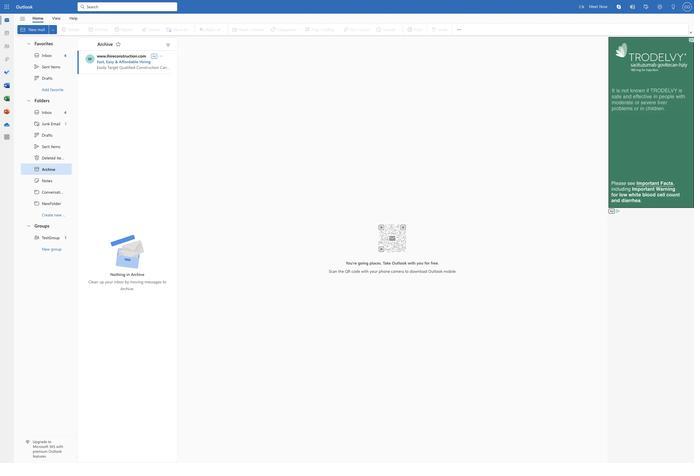 Task type: vqa. For each thing, say whether or not it's contained in the screenshot.
the "a"
no



Task type: describe. For each thing, give the bounding box(es) containing it.
add
[[42, 87, 49, 92]]

create
[[42, 212, 53, 218]]

clean
[[88, 279, 98, 285]]

qr
[[345, 269, 351, 274]]

junk
[[42, 121, 50, 126]]

 button
[[17, 14, 28, 24]]


[[34, 166, 40, 172]]

you
[[417, 260, 424, 266]]

 deleted items
[[34, 155, 66, 161]]

outlook banner
[[0, 0, 694, 15]]

2 horizontal spatial with
[[408, 260, 416, 266]]

to do image
[[4, 70, 10, 76]]

with inside the upgrade to microsoft 365 with premium outlook features
[[56, 444, 63, 449]]

folders
[[34, 97, 50, 103]]

moving
[[130, 279, 143, 285]]

by
[[125, 279, 129, 285]]

 button
[[114, 40, 123, 49]]

drafts for 
[[42, 132, 52, 138]]

history
[[66, 189, 79, 195]]

 button
[[653, 0, 667, 15]]

to inside 'you're going places. take outlook with you for free. scan the qr code with your phone camera to download outlook mobile'
[[405, 269, 409, 274]]

to inside nothing in archive clean up your inbox by moving messages to archive.
[[163, 279, 166, 285]]

1  tree item from the top
[[21, 186, 79, 198]]

 tree item for 
[[21, 107, 72, 118]]


[[671, 5, 676, 9]]

 button for folders
[[24, 95, 33, 106]]

 tree item for 
[[21, 129, 72, 141]]

word image
[[4, 83, 10, 89]]

calendar image
[[4, 30, 10, 36]]

 conversation history
[[34, 189, 79, 195]]

help button
[[65, 14, 82, 23]]

 for  conversation history
[[34, 189, 40, 195]]

upgrade
[[33, 440, 47, 444]]

your inside nothing in archive clean up your inbox by moving messages to archive.
[[105, 279, 113, 285]]

drafts for 
[[42, 75, 52, 81]]

w
[[88, 56, 92, 62]]

Search for email, meetings, files and more. field
[[86, 4, 174, 10]]

our
[[187, 65, 194, 70]]

message list section
[[78, 36, 223, 463]]

folder
[[63, 212, 73, 218]]


[[690, 31, 693, 34]]


[[115, 41, 121, 47]]


[[658, 5, 662, 9]]

inbox
[[114, 279, 124, 285]]

scan
[[329, 269, 337, 274]]

view button
[[48, 14, 65, 23]]


[[20, 27, 26, 32]]

add favorite tree item
[[21, 84, 72, 95]]

home button
[[28, 14, 48, 23]]

move & delete group
[[17, 24, 194, 35]]

sent inside favorites tree
[[42, 64, 50, 69]]

&
[[115, 59, 118, 64]]


[[617, 5, 621, 9]]

microsoft
[[33, 444, 48, 449]]

co button
[[681, 0, 694, 14]]

for
[[425, 260, 430, 266]]

archive heading
[[90, 38, 123, 50]]

your inside 'you're going places. take outlook with you for free. scan the qr code with your phone camera to download outlook mobile'
[[370, 269, 378, 274]]

onedrive image
[[4, 122, 10, 128]]

you're
[[346, 260, 357, 266]]

2  tree item from the top
[[21, 198, 72, 209]]


[[34, 155, 40, 161]]

inbox for 
[[42, 53, 52, 58]]

2  sent items from the top
[[34, 144, 60, 149]]

outlook up camera
[[392, 260, 407, 266]]

favorites tree
[[21, 36, 72, 95]]

archive inside  archive
[[42, 167, 55, 172]]

easily
[[97, 65, 107, 70]]

ad inside message list section
[[152, 54, 156, 58]]

 button
[[640, 0, 653, 15]]

files image
[[4, 57, 10, 62]]

qualified
[[120, 65, 135, 70]]

 for folders
[[27, 98, 31, 103]]

 inside tree
[[34, 144, 40, 149]]

construction
[[136, 65, 159, 70]]

 for  popup button
[[456, 27, 462, 32]]

outlook link
[[16, 0, 33, 14]]

365
[[49, 444, 55, 449]]


[[34, 121, 40, 127]]

phone
[[379, 269, 390, 274]]

free.
[[431, 260, 439, 266]]

outlook inside the upgrade to microsoft 365 with premium outlook features
[[49, 449, 62, 454]]

favorites tree item
[[21, 38, 72, 50]]

conversation
[[42, 189, 65, 195]]

mail
[[38, 27, 45, 32]]

 button
[[612, 0, 626, 14]]

 junk email
[[34, 121, 60, 127]]

more apps image
[[4, 135, 10, 140]]

 button
[[164, 41, 173, 49]]

premium
[[33, 449, 48, 454]]

 drafts for 
[[34, 132, 52, 138]]

deleted
[[42, 155, 56, 161]]

 tree item
[[21, 118, 72, 129]]

now
[[599, 4, 608, 9]]

camera
[[391, 269, 404, 274]]

application containing outlook
[[0, 0, 694, 463]]

candidates
[[160, 65, 180, 70]]

code
[[352, 269, 360, 274]]

people image
[[4, 44, 10, 49]]

1 vertical spatial with
[[361, 269, 369, 274]]

 for  dropdown button
[[159, 54, 164, 58]]

email
[[51, 121, 60, 126]]

 button
[[667, 0, 681, 15]]

 inside popup button
[[51, 28, 55, 32]]

 button
[[159, 53, 164, 59]]

meet now
[[589, 4, 608, 9]]

4 for 
[[64, 110, 66, 115]]

new group tree item
[[21, 243, 72, 255]]

favorites
[[34, 40, 53, 46]]

outlook inside banner
[[16, 4, 33, 10]]

home
[[32, 15, 43, 21]]


[[580, 5, 584, 9]]

 for 
[[34, 132, 40, 138]]

up
[[99, 279, 104, 285]]

messages
[[145, 279, 162, 285]]

mobile
[[444, 269, 456, 274]]

 testgroup
[[34, 235, 60, 241]]

new
[[54, 212, 62, 218]]

premium features image
[[26, 440, 30, 444]]

groups tree item
[[21, 221, 72, 232]]

co
[[685, 5, 690, 9]]

going
[[358, 260, 369, 266]]



Task type: locate. For each thing, give the bounding box(es) containing it.
with right 365
[[56, 444, 63, 449]]

features
[[33, 454, 46, 459]]

0 vertical spatial 1
[[65, 121, 66, 126]]

inbox for 
[[42, 110, 52, 115]]

0 vertical spatial items
[[51, 64, 60, 69]]

3  button from the top
[[24, 221, 33, 231]]

with
[[408, 260, 416, 266], [361, 269, 369, 274], [56, 444, 63, 449]]

0 horizontal spatial your
[[105, 279, 113, 285]]

0 vertical spatial  tree item
[[21, 50, 72, 61]]

download
[[410, 269, 427, 274]]

to right upgrade
[[48, 440, 51, 444]]

 sent items inside favorites tree
[[34, 64, 60, 70]]

application
[[0, 0, 694, 463]]

inbox down favorites 'tree item'
[[42, 53, 52, 58]]

mail image
[[4, 17, 10, 23]]

2  tree item from the top
[[21, 129, 72, 141]]

 inside popup button
[[456, 27, 462, 32]]

2 drafts from the top
[[42, 132, 52, 138]]

 down  new mail
[[27, 41, 31, 46]]

1  from the top
[[34, 189, 40, 195]]

www.ihireconstruction.com image
[[85, 54, 94, 64]]

 up 
[[34, 109, 40, 115]]

 for 
[[34, 75, 40, 81]]

drafts down  junk email on the left of the page
[[42, 132, 52, 138]]

 button left folders on the left of the page
[[24, 95, 33, 106]]


[[80, 4, 86, 10]]

 inside favorites 'tree item'
[[27, 41, 31, 46]]

0 horizontal spatial new
[[29, 27, 36, 32]]

 tree item up add favorite 'tree item'
[[21, 61, 72, 72]]

 sent items
[[34, 64, 60, 70], [34, 144, 60, 149]]

 tree item
[[21, 50, 72, 61], [21, 107, 72, 118]]

1 vertical spatial  tree item
[[21, 107, 72, 118]]

 inside groups tree item
[[27, 224, 31, 228]]

view
[[52, 15, 61, 21]]

group
[[51, 246, 62, 252]]

1 horizontal spatial 
[[456, 27, 462, 32]]

1 inside  tree item
[[65, 235, 66, 240]]

archive left 
[[97, 41, 113, 47]]

excel image
[[4, 96, 10, 102]]

1 vertical spatial 
[[34, 132, 40, 138]]

1 vertical spatial  drafts
[[34, 132, 52, 138]]

 archive
[[34, 166, 55, 172]]

1 vertical spatial sent
[[42, 144, 50, 149]]

0 vertical spatial  drafts
[[34, 75, 52, 81]]

0 vertical spatial to
[[405, 269, 409, 274]]

 tree item down junk
[[21, 129, 72, 141]]

help
[[69, 15, 78, 21]]

create new folder
[[42, 212, 73, 218]]

2 vertical spatial archive
[[131, 272, 144, 277]]

1 vertical spatial 1
[[65, 235, 66, 240]]

1 vertical spatial new
[[42, 246, 50, 252]]

 inside favorites tree
[[34, 75, 40, 81]]

ad left the set your advertising preferences icon
[[610, 209, 614, 213]]

 inbox down favorites
[[34, 52, 52, 58]]

4 for 
[[64, 53, 66, 58]]

tab list containing home
[[28, 14, 82, 23]]

items up  deleted items
[[51, 144, 60, 149]]


[[34, 235, 40, 241]]

 tree item
[[21, 175, 72, 186]]

 inside tree
[[34, 109, 40, 115]]

archive inside nothing in archive clean up your inbox by moving messages to archive.
[[131, 272, 144, 277]]

fast,
[[97, 59, 105, 64]]

 sent items up  tree item
[[34, 144, 60, 149]]

1 inbox from the top
[[42, 53, 52, 58]]

1 1 from the top
[[65, 121, 66, 126]]

 up add favorite 'tree item'
[[34, 75, 40, 81]]

1 vertical spatial  sent items
[[34, 144, 60, 149]]

sent up  tree item
[[42, 144, 50, 149]]

1 vertical spatial 
[[34, 109, 40, 115]]

archive down deleted on the left top of page
[[42, 167, 55, 172]]

 for 
[[34, 52, 40, 58]]

0 vertical spatial drafts
[[42, 75, 52, 81]]

 for 
[[34, 109, 40, 115]]

2  button from the top
[[24, 95, 33, 106]]

to right camera
[[405, 269, 409, 274]]

 button
[[454, 24, 465, 35]]

1 sent from the top
[[42, 64, 50, 69]]

target
[[108, 65, 118, 70]]

 down 
[[34, 189, 40, 195]]

0 vertical spatial your
[[370, 269, 378, 274]]

 button down  new mail
[[24, 38, 33, 49]]

1 vertical spatial  tree item
[[21, 141, 72, 152]]

2  from the top
[[34, 109, 40, 115]]

1 vertical spatial 4
[[64, 110, 66, 115]]

items inside favorites tree
[[51, 64, 60, 69]]

 sent items up add favorite 'tree item'
[[34, 64, 60, 70]]

 down favorites
[[34, 64, 40, 70]]

 tree item up create
[[21, 198, 72, 209]]

2 horizontal spatial to
[[405, 269, 409, 274]]

inbox inside favorites tree
[[42, 53, 52, 58]]


[[34, 75, 40, 81], [34, 132, 40, 138]]

on
[[181, 65, 186, 70]]

0 vertical spatial archive
[[97, 41, 113, 47]]

0 horizontal spatial archive
[[42, 167, 55, 172]]

folders tree item
[[21, 95, 72, 107]]

ad left  dropdown button
[[152, 54, 156, 58]]

0 vertical spatial 4
[[64, 53, 66, 58]]

0 vertical spatial inbox
[[42, 53, 52, 58]]

1 for 
[[65, 121, 66, 126]]

1 vertical spatial ad
[[610, 209, 614, 213]]

1  sent items from the top
[[34, 64, 60, 70]]

 button for groups
[[24, 221, 33, 231]]

 inside folders tree item
[[27, 98, 31, 103]]

1  tree item from the top
[[21, 72, 72, 84]]

0 vertical spatial 
[[34, 52, 40, 58]]

 up 
[[34, 144, 40, 149]]

0 vertical spatial with
[[408, 260, 416, 266]]

archive 
[[97, 41, 121, 47]]

 right mail
[[51, 28, 55, 32]]

 tree item up add on the left top
[[21, 72, 72, 84]]

in
[[126, 272, 130, 277]]


[[644, 5, 649, 9]]

2  from the top
[[34, 144, 40, 149]]

0 horizontal spatial 
[[159, 54, 164, 58]]

1 vertical spatial 
[[34, 144, 40, 149]]

2  tree item from the top
[[21, 107, 72, 118]]

nothing
[[110, 272, 125, 277]]

tab list inside application
[[28, 14, 82, 23]]

 inbox inside tree
[[34, 109, 52, 115]]

4 up the  tree item
[[64, 110, 66, 115]]

outlook up  'button'
[[16, 4, 33, 10]]

 newfolder
[[34, 201, 61, 206]]

 button
[[49, 25, 57, 34]]


[[165, 42, 171, 48]]

drafts inside tree
[[42, 132, 52, 138]]

 drafts up add on the left top
[[34, 75, 52, 81]]

1  inbox from the top
[[34, 52, 52, 58]]

1 vertical spatial  inbox
[[34, 109, 52, 115]]

 button left groups
[[24, 221, 33, 231]]

 tree item
[[21, 152, 72, 164]]

1
[[65, 121, 66, 126], [65, 235, 66, 240]]


[[34, 178, 40, 184]]

items
[[51, 64, 60, 69], [51, 144, 60, 149], [57, 155, 66, 161]]

0 vertical spatial  tree item
[[21, 61, 72, 72]]

to right the "messages"
[[163, 279, 166, 285]]

left-rail-appbar navigation
[[1, 14, 13, 132]]

fast, easy & affordable hiring easily target qualified construction candidates on our career platform.
[[97, 59, 223, 70]]

1 vertical spatial  tree item
[[21, 129, 72, 141]]

2 4 from the top
[[64, 110, 66, 115]]

outlook
[[16, 4, 33, 10], [392, 260, 407, 266], [428, 269, 443, 274], [49, 449, 62, 454]]

2  drafts from the top
[[34, 132, 52, 138]]

2 vertical spatial  button
[[24, 221, 33, 231]]

0 vertical spatial 
[[34, 189, 40, 195]]

upgrade to microsoft 365 with premium outlook features
[[33, 440, 63, 459]]

2 inbox from the top
[[42, 110, 52, 115]]

easy
[[106, 59, 114, 64]]

 inside favorites tree
[[34, 52, 40, 58]]

 for groups
[[27, 224, 31, 228]]

career
[[195, 65, 206, 70]]

 down favorites
[[34, 52, 40, 58]]

 tree item
[[21, 61, 72, 72], [21, 141, 72, 152]]

set your advertising preferences image
[[616, 209, 621, 213]]

drafts up add favorite 'tree item'
[[42, 75, 52, 81]]

0 vertical spatial ad
[[152, 54, 156, 58]]

0 horizontal spatial to
[[48, 440, 51, 444]]

0 horizontal spatial ad
[[152, 54, 156, 58]]

 down 
[[34, 132, 40, 138]]

new inside  new mail
[[29, 27, 36, 32]]

 new mail
[[20, 27, 45, 32]]

with left you
[[408, 260, 416, 266]]

2  from the top
[[34, 132, 40, 138]]

 inbox for 
[[34, 52, 52, 58]]

 button
[[626, 0, 640, 15]]

inbox up  junk email on the left of the page
[[42, 110, 52, 115]]

0 vertical spatial  tree item
[[21, 72, 72, 84]]

 inside favorites tree
[[34, 64, 40, 70]]

1 vertical spatial items
[[51, 144, 60, 149]]

 tree item
[[21, 72, 72, 84], [21, 129, 72, 141]]

2 vertical spatial items
[[57, 155, 66, 161]]

1 horizontal spatial to
[[163, 279, 166, 285]]

1  tree item from the top
[[21, 61, 72, 72]]

items inside  deleted items
[[57, 155, 66, 161]]

new group
[[42, 246, 62, 252]]


[[34, 52, 40, 58], [34, 109, 40, 115]]

0 vertical spatial 
[[456, 27, 462, 32]]

tree
[[21, 107, 79, 221]]

 drafts down junk
[[34, 132, 52, 138]]

1 4 from the top
[[64, 53, 66, 58]]

tree containing 
[[21, 107, 79, 221]]

ad
[[152, 54, 156, 58], [610, 209, 614, 213]]

sent up add on the left top
[[42, 64, 50, 69]]

0 vertical spatial sent
[[42, 64, 50, 69]]

www.ihireconstruction.com
[[97, 53, 146, 59]]

2 1 from the top
[[65, 235, 66, 240]]

new left mail
[[29, 27, 36, 32]]

to inside the upgrade to microsoft 365 with premium outlook features
[[48, 440, 51, 444]]

 drafts
[[34, 75, 52, 81], [34, 132, 52, 138]]

 tree item
[[21, 164, 72, 175]]

 left folders on the left of the page
[[27, 98, 31, 103]]

nothing in archive clean up your inbox by moving messages to archive.
[[88, 272, 166, 292]]

new inside new group "tree item"
[[42, 246, 50, 252]]

 button inside folders tree item
[[24, 95, 33, 106]]

 button inside groups tree item
[[24, 221, 33, 231]]

1  from the top
[[34, 64, 40, 70]]

2  from the top
[[34, 201, 40, 206]]

 button inside favorites 'tree item'
[[24, 38, 33, 49]]

 tree item for 
[[21, 72, 72, 84]]

1  from the top
[[34, 52, 40, 58]]

0 vertical spatial new
[[29, 27, 36, 32]]

your right up
[[105, 279, 113, 285]]

outlook down free.
[[428, 269, 443, 274]]

1 horizontal spatial archive
[[97, 41, 113, 47]]

create new folder tree item
[[21, 209, 73, 221]]

 drafts inside tree
[[34, 132, 52, 138]]

 drafts inside favorites tree
[[34, 75, 52, 81]]

1 horizontal spatial ad
[[610, 209, 614, 213]]

powerpoint image
[[4, 109, 10, 115]]

items right deleted on the left top of page
[[57, 155, 66, 161]]

meet
[[589, 4, 598, 9]]

items up favorite
[[51, 64, 60, 69]]

new left group
[[42, 246, 50, 252]]

 tree item
[[21, 232, 72, 243]]

1 for 
[[65, 235, 66, 240]]

archive up moving at the bottom left
[[131, 272, 144, 277]]


[[34, 64, 40, 70], [34, 144, 40, 149]]


[[456, 27, 462, 32], [159, 54, 164, 58]]

0 vertical spatial  sent items
[[34, 64, 60, 70]]

1  tree item from the top
[[21, 50, 72, 61]]


[[630, 5, 635, 9]]

 inbox for 
[[34, 109, 52, 115]]

1 horizontal spatial your
[[370, 269, 378, 274]]

the
[[338, 269, 344, 274]]

1 vertical spatial  button
[[24, 95, 33, 106]]


[[34, 189, 40, 195], [34, 201, 40, 206]]

archive.
[[120, 286, 134, 292]]

1 vertical spatial 
[[34, 201, 40, 206]]

tab list
[[28, 14, 82, 23]]

1 horizontal spatial new
[[42, 246, 50, 252]]

 search field
[[78, 0, 177, 13]]

1 inside the  tree item
[[65, 121, 66, 126]]

to
[[405, 269, 409, 274], [163, 279, 166, 285], [48, 440, 51, 444]]

 for favorites
[[27, 41, 31, 46]]

4 inside favorites tree
[[64, 53, 66, 58]]

 left groups
[[27, 224, 31, 228]]

 inbox inside favorites tree
[[34, 52, 52, 58]]

2 horizontal spatial archive
[[131, 272, 144, 277]]

1  from the top
[[34, 75, 40, 81]]

 tree item
[[21, 186, 79, 198], [21, 198, 72, 209]]

 inside dropdown button
[[159, 54, 164, 58]]

1  button from the top
[[24, 38, 33, 49]]

your down places.
[[370, 269, 378, 274]]

1 vertical spatial drafts
[[42, 132, 52, 138]]

 for  newfolder
[[34, 201, 40, 206]]

groups
[[34, 223, 49, 229]]

1 vertical spatial archive
[[42, 167, 55, 172]]

 button
[[24, 38, 33, 49], [24, 95, 33, 106], [24, 221, 33, 231]]

take
[[383, 260, 391, 266]]

 tree item down favorites
[[21, 50, 72, 61]]

4 down favorites 'tree item'
[[64, 53, 66, 58]]

1 vertical spatial inbox
[[42, 110, 52, 115]]

0 horizontal spatial with
[[56, 444, 63, 449]]

favorite
[[50, 87, 64, 92]]

 tree item up deleted on the left top of page
[[21, 141, 72, 152]]

new
[[29, 27, 36, 32], [42, 246, 50, 252]]

 left newfolder
[[34, 201, 40, 206]]

2 vertical spatial to
[[48, 440, 51, 444]]

0 vertical spatial  inbox
[[34, 52, 52, 58]]

newfolder
[[42, 201, 61, 206]]

1 right testgroup
[[65, 235, 66, 240]]

 drafts for 
[[34, 75, 52, 81]]

add favorite
[[42, 87, 64, 92]]

tags group
[[229, 24, 402, 35]]

notes
[[42, 178, 52, 183]]

0 vertical spatial 
[[34, 75, 40, 81]]

platform.
[[207, 65, 223, 70]]

1 horizontal spatial with
[[361, 269, 369, 274]]

inbox inside tree
[[42, 110, 52, 115]]

0 vertical spatial 
[[34, 64, 40, 70]]

affordable
[[119, 59, 138, 64]]

archive inside archive 
[[97, 41, 113, 47]]

 inbox up junk
[[34, 109, 52, 115]]

sent
[[42, 64, 50, 69], [42, 144, 50, 149]]

 button for favorites
[[24, 38, 33, 49]]

1 vertical spatial 
[[159, 54, 164, 58]]

you're going places. take outlook with you for free. scan the qr code with your phone camera to download outlook mobile
[[329, 260, 456, 274]]

drafts inside favorites tree
[[42, 75, 52, 81]]

hiring
[[139, 59, 151, 64]]

1 drafts from the top
[[42, 75, 52, 81]]

with down going
[[361, 269, 369, 274]]

1 vertical spatial your
[[105, 279, 113, 285]]

2 sent from the top
[[42, 144, 50, 149]]

1 vertical spatial to
[[163, 279, 166, 285]]

 inbox
[[34, 52, 52, 58], [34, 109, 52, 115]]

1 right the email
[[65, 121, 66, 126]]

0 vertical spatial  button
[[24, 38, 33, 49]]

outlook right 'premium'
[[49, 449, 62, 454]]

 button
[[689, 30, 694, 35]]

 tree item for 
[[21, 50, 72, 61]]

2  inbox from the top
[[34, 109, 52, 115]]

1  drafts from the top
[[34, 75, 52, 81]]

2 vertical spatial with
[[56, 444, 63, 449]]

2  tree item from the top
[[21, 141, 72, 152]]

 tree item up junk
[[21, 107, 72, 118]]

 tree item up newfolder
[[21, 186, 79, 198]]



